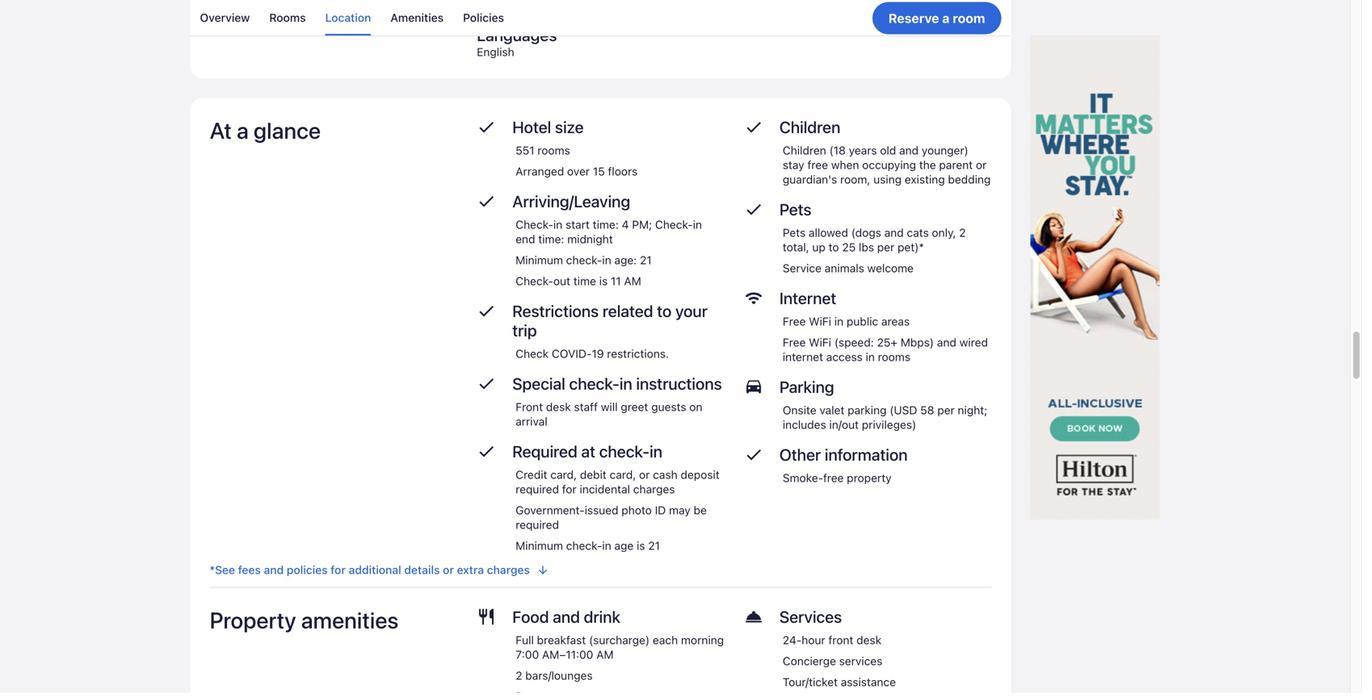 Task type: vqa. For each thing, say whether or not it's contained in the screenshot.
rightmost or
yes



Task type: describe. For each thing, give the bounding box(es) containing it.
deposit
[[681, 468, 720, 482]]

age:
[[614, 254, 637, 267]]

using
[[873, 173, 902, 186]]

languages
[[477, 25, 557, 44]]

1 card, from the left
[[550, 468, 577, 482]]

am–11:00
[[542, 649, 593, 662]]

required at check-in
[[512, 442, 662, 461]]

*see fees and policies for additional details or extra charges button
[[210, 554, 992, 578]]

list containing overview
[[190, 0, 1011, 36]]

languages english
[[477, 25, 557, 58]]

front
[[516, 401, 543, 414]]

or inside children (18 years old and younger) stay free when occupying the parent or guardian's room, using existing bedding
[[976, 158, 987, 172]]

at a glance
[[210, 117, 321, 144]]

arranged
[[516, 165, 564, 178]]

per inside pets allowed (dogs and cats only, 2 total, up to 25 lbs per pet)* service animals welcome
[[877, 241, 895, 254]]

bars/lounges
[[525, 670, 593, 683]]

58
[[920, 404, 934, 417]]

to inside pets allowed (dogs and cats only, 2 total, up to 25 lbs per pet)* service animals welcome
[[829, 241, 839, 254]]

parking
[[779, 378, 834, 397]]

english
[[477, 45, 514, 58]]

property
[[847, 472, 892, 485]]

id
[[655, 504, 666, 517]]

551 rooms arranged over 15 floors
[[516, 144, 638, 178]]

trip
[[512, 321, 537, 340]]

room,
[[840, 173, 870, 186]]

extra
[[457, 564, 484, 577]]

check- right pm;
[[655, 218, 693, 231]]

or inside credit card, debit card, or cash deposit required for incidental charges government-issued photo id may be required minimum check-in age is 21
[[639, 468, 650, 482]]

policies
[[463, 11, 504, 24]]

may
[[669, 504, 691, 517]]

and inside children (18 years old and younger) stay free when occupying the parent or guardian's room, using existing bedding
[[899, 144, 919, 157]]

age
[[614, 540, 634, 553]]

government-
[[516, 504, 585, 517]]

concierge
[[783, 655, 836, 668]]

guardian's
[[783, 173, 837, 186]]

a for at
[[237, 117, 249, 144]]

is inside credit card, debit card, or cash deposit required for incidental charges government-issued photo id may be required minimum check-in age is 21
[[637, 540, 645, 553]]

food
[[512, 608, 549, 627]]

onsite valet parking (usd 58 per night; includes in/out privileges)
[[783, 404, 987, 432]]

check
[[516, 347, 549, 361]]

(surcharge)
[[589, 634, 650, 647]]

(18
[[829, 144, 846, 157]]

reserve a room button
[[872, 2, 1001, 34]]

rooms inside 551 rooms arranged over 15 floors
[[537, 144, 570, 157]]

assistance
[[841, 676, 896, 689]]

stay
[[783, 158, 804, 172]]

details
[[404, 564, 440, 577]]

for inside button
[[331, 564, 346, 577]]

(dogs
[[851, 226, 881, 239]]

in up greet
[[620, 374, 632, 393]]

25
[[842, 241, 856, 254]]

children for children
[[779, 117, 841, 136]]

full
[[516, 634, 534, 647]]

in down (speed:
[[866, 351, 875, 364]]

photo
[[622, 504, 652, 517]]

property amenities
[[210, 607, 399, 634]]

1 required from the top
[[516, 483, 559, 496]]

time
[[573, 275, 596, 288]]

welcome
[[867, 262, 914, 275]]

2 card, from the left
[[610, 468, 636, 482]]

free inside children (18 years old and younger) stay free when occupying the parent or guardian's room, using existing bedding
[[807, 158, 828, 172]]

check- up end
[[516, 218, 553, 231]]

issued
[[585, 504, 618, 517]]

is inside check-in start time: 4 pm; check-in end time: midnight minimum check-in age: 21 check-out time is 11 am
[[599, 275, 608, 288]]

morning
[[681, 634, 724, 647]]

restrictions.
[[607, 347, 669, 361]]

parking
[[848, 404, 887, 417]]

check- inside credit card, debit card, or cash deposit required for incidental charges government-issued photo id may be required minimum check-in age is 21
[[566, 540, 602, 553]]

services
[[779, 608, 842, 627]]

floors
[[608, 165, 638, 178]]

in/out
[[829, 418, 859, 432]]

other information
[[779, 445, 908, 464]]

2 inside full breakfast (surcharge) each morning 7:00 am–11:00 am 2 bars/lounges
[[516, 670, 522, 683]]

mbps)
[[901, 336, 934, 349]]

amenities
[[301, 607, 399, 634]]

or inside button
[[443, 564, 454, 577]]

pets allowed (dogs and cats only, 2 total, up to 25 lbs per pet)* service animals welcome
[[783, 226, 966, 275]]

lbs
[[859, 241, 874, 254]]

for inside credit card, debit card, or cash deposit required for incidental charges government-issued photo id may be required minimum check-in age is 21
[[562, 483, 577, 496]]

services
[[839, 655, 883, 668]]

over
[[567, 165, 590, 178]]

covid-
[[552, 347, 592, 361]]

rooms
[[269, 11, 306, 24]]

(speed:
[[834, 336, 874, 349]]

(usd
[[890, 404, 917, 417]]

check covid-19 restrictions.
[[516, 347, 669, 361]]

staff
[[574, 401, 598, 414]]

location
[[325, 11, 371, 24]]

front
[[828, 634, 853, 647]]

11
[[611, 275, 621, 288]]

years
[[849, 144, 877, 157]]

location link
[[325, 0, 371, 36]]

your
[[675, 302, 708, 321]]

15
[[593, 165, 605, 178]]

21 inside check-in start time: 4 pm; check-in end time: midnight minimum check-in age: 21 check-out time is 11 am
[[640, 254, 652, 267]]

glance
[[254, 117, 321, 144]]

children (18 years old and younger) stay free when occupying the parent or guardian's room, using existing bedding
[[783, 144, 991, 186]]

21 inside credit card, debit card, or cash deposit required for incidental charges government-issued photo id may be required minimum check-in age is 21
[[648, 540, 660, 553]]

required
[[512, 442, 577, 461]]

minimum inside credit card, debit card, or cash deposit required for incidental charges government-issued photo id may be required minimum check-in age is 21
[[516, 540, 563, 553]]

and up breakfast
[[553, 608, 580, 627]]

check- inside check-in start time: 4 pm; check-in end time: midnight minimum check-in age: 21 check-out time is 11 am
[[566, 254, 602, 267]]

per inside onsite valet parking (usd 58 per night; includes in/out privileges)
[[937, 404, 955, 417]]

tour/ticket
[[783, 676, 838, 689]]

other
[[779, 445, 821, 464]]

each
[[653, 634, 678, 647]]

start
[[566, 218, 590, 231]]

charges inside credit card, debit card, or cash deposit required for incidental charges government-issued photo id may be required minimum check-in age is 21
[[633, 483, 675, 496]]



Task type: locate. For each thing, give the bounding box(es) containing it.
check- up time in the left of the page
[[566, 254, 602, 267]]

pets for pets
[[779, 200, 812, 219]]

1 horizontal spatial desk
[[857, 634, 882, 647]]

free up internet
[[783, 336, 806, 349]]

medium image
[[536, 564, 549, 577]]

0 vertical spatial charges
[[633, 483, 675, 496]]

and inside pets allowed (dogs and cats only, 2 total, up to 25 lbs per pet)* service animals welcome
[[884, 226, 904, 239]]

special check-in instructions
[[512, 374, 722, 393]]

reserve a room
[[889, 11, 985, 26]]

0 vertical spatial per
[[877, 241, 895, 254]]

0 vertical spatial 2
[[959, 226, 966, 239]]

property
[[210, 607, 296, 634]]

charges left medium icon
[[487, 564, 530, 577]]

rooms link
[[269, 0, 306, 36]]

credit card, debit card, or cash deposit required for incidental charges government-issued photo id may be required minimum check-in age is 21
[[516, 468, 720, 553]]

at
[[581, 442, 595, 461]]

0 horizontal spatial a
[[237, 117, 249, 144]]

size
[[555, 117, 584, 136]]

room
[[953, 11, 985, 26]]

time: left 4
[[593, 218, 619, 231]]

0 horizontal spatial charges
[[487, 564, 530, 577]]

to left your
[[657, 302, 672, 321]]

desk inside "front desk staff will greet guests on arrival"
[[546, 401, 571, 414]]

0 horizontal spatial rooms
[[537, 144, 570, 157]]

0 vertical spatial time:
[[593, 218, 619, 231]]

and inside free wifi in public areas free wifi (speed: 25+ mbps) and wired internet access in rooms
[[937, 336, 956, 349]]

1 minimum from the top
[[516, 254, 563, 267]]

19
[[592, 347, 604, 361]]

1 vertical spatial desk
[[857, 634, 882, 647]]

minimum down end
[[516, 254, 563, 267]]

a inside button
[[942, 11, 950, 26]]

1 vertical spatial free
[[823, 472, 844, 485]]

1 vertical spatial or
[[639, 468, 650, 482]]

related
[[603, 302, 653, 321]]

card, left "debit"
[[550, 468, 577, 482]]

a
[[942, 11, 950, 26], [237, 117, 249, 144]]

am right 11
[[624, 275, 641, 288]]

25+
[[877, 336, 898, 349]]

2 wifi from the top
[[809, 336, 831, 349]]

and inside button
[[264, 564, 284, 577]]

0 horizontal spatial for
[[331, 564, 346, 577]]

am down (surcharge)
[[596, 649, 614, 662]]

1 wifi from the top
[[809, 315, 831, 328]]

is
[[599, 275, 608, 288], [637, 540, 645, 553]]

a left room
[[942, 11, 950, 26]]

1 vertical spatial a
[[237, 117, 249, 144]]

in left public at top
[[834, 315, 844, 328]]

in
[[553, 218, 563, 231], [693, 218, 702, 231], [602, 254, 611, 267], [834, 315, 844, 328], [866, 351, 875, 364], [620, 374, 632, 393], [650, 442, 662, 461], [602, 540, 611, 553]]

in left age:
[[602, 254, 611, 267]]

special
[[512, 374, 565, 393]]

and right fees at bottom left
[[264, 564, 284, 577]]

desk up services
[[857, 634, 882, 647]]

1 horizontal spatial for
[[562, 483, 577, 496]]

1 vertical spatial 2
[[516, 670, 522, 683]]

am inside full breakfast (surcharge) each morning 7:00 am–11:00 am 2 bars/lounges
[[596, 649, 614, 662]]

2 inside pets allowed (dogs and cats only, 2 total, up to 25 lbs per pet)* service animals welcome
[[959, 226, 966, 239]]

am inside check-in start time: 4 pm; check-in end time: midnight minimum check-in age: 21 check-out time is 11 am
[[624, 275, 641, 288]]

or up bedding
[[976, 158, 987, 172]]

0 vertical spatial minimum
[[516, 254, 563, 267]]

1 vertical spatial am
[[596, 649, 614, 662]]

restrictions related to your trip
[[512, 302, 708, 340]]

0 horizontal spatial card,
[[550, 468, 577, 482]]

children up stay
[[783, 144, 826, 157]]

pet)*
[[898, 241, 924, 254]]

0 horizontal spatial desk
[[546, 401, 571, 414]]

0 horizontal spatial or
[[443, 564, 454, 577]]

in right pm;
[[693, 218, 702, 231]]

rooms down hotel size
[[537, 144, 570, 157]]

younger)
[[922, 144, 969, 157]]

will
[[601, 401, 618, 414]]

for
[[562, 483, 577, 496], [331, 564, 346, 577]]

minimum inside check-in start time: 4 pm; check-in end time: midnight minimum check-in age: 21 check-out time is 11 am
[[516, 254, 563, 267]]

0 vertical spatial 21
[[640, 254, 652, 267]]

1 vertical spatial charges
[[487, 564, 530, 577]]

additional
[[349, 564, 401, 577]]

check- up 'staff'
[[569, 374, 620, 393]]

pets for pets allowed (dogs and cats only, 2 total, up to 25 lbs per pet)* service animals welcome
[[783, 226, 806, 239]]

0 vertical spatial is
[[599, 275, 608, 288]]

pets up the total,
[[783, 226, 806, 239]]

fees
[[238, 564, 261, 577]]

1 vertical spatial time:
[[538, 233, 564, 246]]

children up (18
[[779, 117, 841, 136]]

desk left 'staff'
[[546, 401, 571, 414]]

or left cash
[[639, 468, 650, 482]]

in left age
[[602, 540, 611, 553]]

bedding
[[948, 173, 991, 186]]

1 vertical spatial free
[[783, 336, 806, 349]]

overview link
[[200, 0, 250, 36]]

1 free from the top
[[783, 315, 806, 328]]

pets
[[779, 200, 812, 219], [783, 226, 806, 239]]

onsite
[[783, 404, 817, 417]]

0 horizontal spatial is
[[599, 275, 608, 288]]

to inside restrictions related to your trip
[[657, 302, 672, 321]]

check- up *see fees and policies for additional details or extra charges button at the bottom
[[566, 540, 602, 553]]

per right 58
[[937, 404, 955, 417]]

list
[[190, 0, 1011, 36]]

1 horizontal spatial or
[[639, 468, 650, 482]]

1 vertical spatial 21
[[648, 540, 660, 553]]

1 vertical spatial for
[[331, 564, 346, 577]]

required down credit
[[516, 483, 559, 496]]

4
[[622, 218, 629, 231]]

1 vertical spatial to
[[657, 302, 672, 321]]

old
[[880, 144, 896, 157]]

free
[[783, 315, 806, 328], [783, 336, 806, 349]]

2 minimum from the top
[[516, 540, 563, 553]]

wifi up internet
[[809, 336, 831, 349]]

check-
[[516, 218, 553, 231], [655, 218, 693, 231], [516, 275, 553, 288]]

or
[[976, 158, 987, 172], [639, 468, 650, 482], [443, 564, 454, 577]]

1 vertical spatial required
[[516, 519, 559, 532]]

access
[[826, 351, 863, 364]]

for up government-
[[562, 483, 577, 496]]

in inside credit card, debit card, or cash deposit required for incidental charges government-issued photo id may be required minimum check-in age is 21
[[602, 540, 611, 553]]

card, up incidental
[[610, 468, 636, 482]]

1 vertical spatial minimum
[[516, 540, 563, 553]]

time: right end
[[538, 233, 564, 246]]

be
[[694, 504, 707, 517]]

21 right age:
[[640, 254, 652, 267]]

when
[[831, 158, 859, 172]]

1 horizontal spatial rooms
[[878, 351, 911, 364]]

rooms inside free wifi in public areas free wifi (speed: 25+ mbps) and wired internet access in rooms
[[878, 351, 911, 364]]

arrival
[[516, 415, 547, 428]]

pets down guardian's
[[779, 200, 812, 219]]

a for reserve
[[942, 11, 950, 26]]

internet
[[783, 351, 823, 364]]

to right up
[[829, 241, 839, 254]]

guests
[[651, 401, 686, 414]]

amenities link
[[390, 0, 444, 36]]

0 horizontal spatial 2
[[516, 670, 522, 683]]

required down government-
[[516, 519, 559, 532]]

wifi down internet
[[809, 315, 831, 328]]

the
[[919, 158, 936, 172]]

1 vertical spatial per
[[937, 404, 955, 417]]

0 vertical spatial children
[[779, 117, 841, 136]]

1 horizontal spatial per
[[937, 404, 955, 417]]

overview
[[200, 11, 250, 24]]

privileges)
[[862, 418, 916, 432]]

0 horizontal spatial per
[[877, 241, 895, 254]]

policies
[[287, 564, 328, 577]]

551
[[516, 144, 534, 157]]

0 vertical spatial free
[[783, 315, 806, 328]]

0 horizontal spatial time:
[[538, 233, 564, 246]]

1 horizontal spatial to
[[829, 241, 839, 254]]

charges down cash
[[633, 483, 675, 496]]

0 vertical spatial required
[[516, 483, 559, 496]]

per right lbs
[[877, 241, 895, 254]]

includes
[[783, 418, 826, 432]]

1 horizontal spatial am
[[624, 275, 641, 288]]

check- up restrictions
[[516, 275, 553, 288]]

1 horizontal spatial charges
[[633, 483, 675, 496]]

or left extra
[[443, 564, 454, 577]]

1 vertical spatial children
[[783, 144, 826, 157]]

0 vertical spatial or
[[976, 158, 987, 172]]

2 required from the top
[[516, 519, 559, 532]]

policies link
[[463, 0, 504, 36]]

children
[[779, 117, 841, 136], [783, 144, 826, 157]]

charges inside button
[[487, 564, 530, 577]]

2 horizontal spatial or
[[976, 158, 987, 172]]

1 horizontal spatial is
[[637, 540, 645, 553]]

on
[[689, 401, 702, 414]]

in left start
[[553, 218, 563, 231]]

1 vertical spatial rooms
[[878, 351, 911, 364]]

cats
[[907, 226, 929, 239]]

0 vertical spatial desk
[[546, 401, 571, 414]]

0 vertical spatial wifi
[[809, 315, 831, 328]]

1 horizontal spatial 2
[[959, 226, 966, 239]]

1 vertical spatial is
[[637, 540, 645, 553]]

service
[[783, 262, 822, 275]]

check-in start time: 4 pm; check-in end time: midnight minimum check-in age: 21 check-out time is 11 am
[[516, 218, 702, 288]]

and up pet)*
[[884, 226, 904, 239]]

1 horizontal spatial time:
[[593, 218, 619, 231]]

0 vertical spatial am
[[624, 275, 641, 288]]

hotel size
[[512, 117, 584, 136]]

children inside children (18 years old and younger) stay free when occupying the parent or guardian's room, using existing bedding
[[783, 144, 826, 157]]

free down internet
[[783, 315, 806, 328]]

1 horizontal spatial card,
[[610, 468, 636, 482]]

1 horizontal spatial a
[[942, 11, 950, 26]]

1 vertical spatial pets
[[783, 226, 806, 239]]

minimum up medium icon
[[516, 540, 563, 553]]

desk inside 24-hour front desk concierge services tour/ticket assistance
[[857, 634, 882, 647]]

0 horizontal spatial to
[[657, 302, 672, 321]]

free down the other information
[[823, 472, 844, 485]]

drink
[[584, 608, 621, 627]]

night;
[[958, 404, 987, 417]]

0 vertical spatial a
[[942, 11, 950, 26]]

children for children (18 years old and younger) stay free when occupying the parent or guardian's room, using existing bedding
[[783, 144, 826, 157]]

breakfast
[[537, 634, 586, 647]]

free up guardian's
[[807, 158, 828, 172]]

2 right only,
[[959, 226, 966, 239]]

0 vertical spatial free
[[807, 158, 828, 172]]

0 horizontal spatial am
[[596, 649, 614, 662]]

valet
[[820, 404, 845, 417]]

charges
[[633, 483, 675, 496], [487, 564, 530, 577]]

0 vertical spatial for
[[562, 483, 577, 496]]

amenities
[[390, 11, 444, 24]]

0 vertical spatial to
[[829, 241, 839, 254]]

2 down 7:00
[[516, 670, 522, 683]]

2
[[959, 226, 966, 239], [516, 670, 522, 683]]

hour
[[802, 634, 825, 647]]

a right at on the top of the page
[[237, 117, 249, 144]]

pm;
[[632, 218, 652, 231]]

for right policies
[[331, 564, 346, 577]]

check- right at
[[599, 442, 650, 461]]

full breakfast (surcharge) each morning 7:00 am–11:00 am 2 bars/lounges
[[516, 634, 724, 683]]

food and drink
[[512, 608, 621, 627]]

2 vertical spatial or
[[443, 564, 454, 577]]

21 right age
[[648, 540, 660, 553]]

and right 'old'
[[899, 144, 919, 157]]

information
[[825, 445, 908, 464]]

is right age
[[637, 540, 645, 553]]

and left wired
[[937, 336, 956, 349]]

in up cash
[[650, 442, 662, 461]]

2 free from the top
[[783, 336, 806, 349]]

rooms down 25+
[[878, 351, 911, 364]]

0 vertical spatial pets
[[779, 200, 812, 219]]

0 vertical spatial rooms
[[537, 144, 570, 157]]

arriving/leaving
[[512, 192, 630, 211]]

1 vertical spatial wifi
[[809, 336, 831, 349]]

card,
[[550, 468, 577, 482], [610, 468, 636, 482]]

pets inside pets allowed (dogs and cats only, 2 total, up to 25 lbs per pet)* service animals welcome
[[783, 226, 806, 239]]

is left 11
[[599, 275, 608, 288]]



